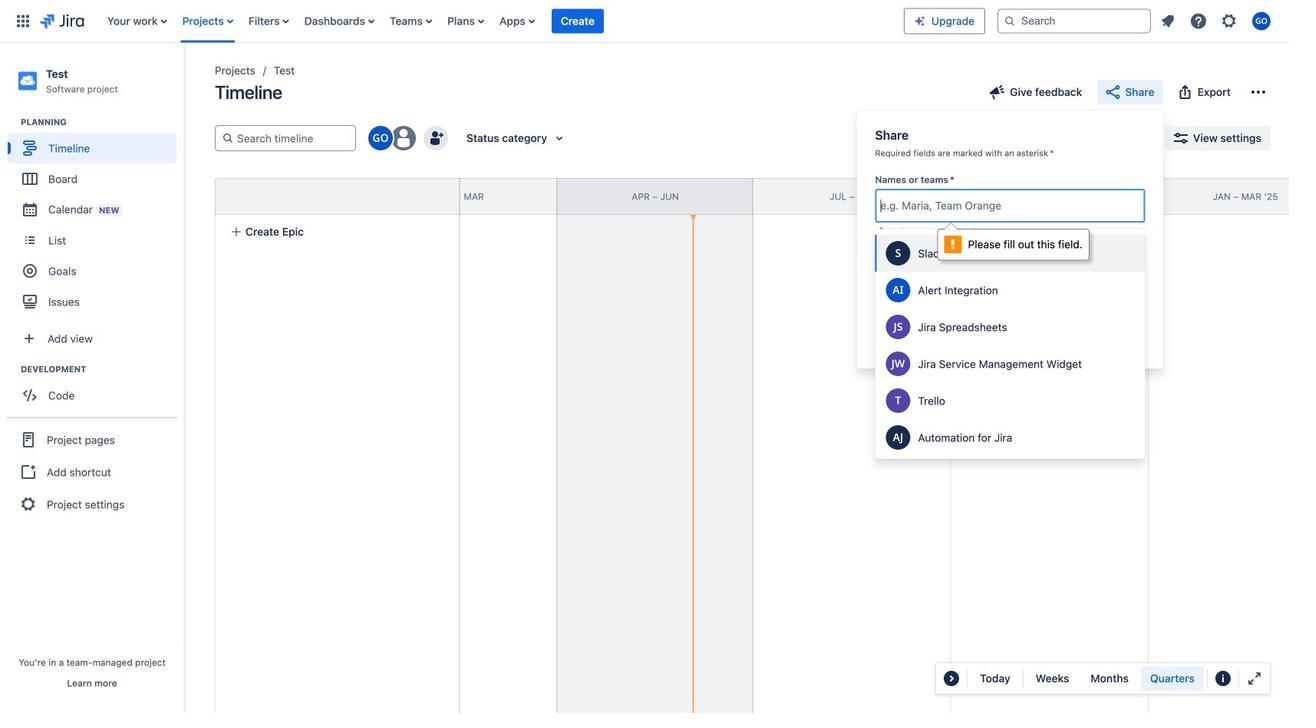 Task type: vqa. For each thing, say whether or not it's contained in the screenshot.
Find and replace icon
no



Task type: describe. For each thing, give the bounding box(es) containing it.
row header inside the timeline grid
[[215, 178, 461, 215]]

Search field
[[998, 9, 1152, 33]]

settings image
[[1221, 12, 1239, 30]]

1 horizontal spatial list
[[1155, 7, 1281, 35]]

primary element
[[9, 0, 904, 43]]

notifications image
[[1159, 12, 1178, 30]]

your profile and settings image
[[1253, 12, 1271, 30]]

development image
[[2, 360, 21, 379]]

Search timeline text field
[[234, 126, 349, 150]]

legend image
[[1215, 669, 1233, 688]]

planning image
[[2, 113, 21, 131]]

2 vertical spatial group
[[6, 417, 178, 526]]

error image
[[876, 226, 888, 238]]

column header inside the timeline grid
[[164, 179, 362, 214]]

help image
[[1190, 12, 1208, 30]]



Task type: locate. For each thing, give the bounding box(es) containing it.
heading
[[21, 116, 183, 128], [21, 363, 183, 376]]

timeline view to show as group
[[1027, 666, 1205, 691]]

sidebar navigation image
[[167, 61, 201, 92]]

1 heading from the top
[[21, 116, 183, 128]]

list item
[[552, 0, 604, 43]]

Anything they should know? text field
[[876, 265, 1146, 323]]

search image
[[1004, 15, 1016, 27]]

row header
[[215, 178, 461, 215]]

1 vertical spatial group
[[8, 363, 183, 415]]

None search field
[[998, 9, 1152, 33]]

group for development image
[[8, 363, 183, 415]]

group for planning icon
[[8, 116, 183, 322]]

enter full screen image
[[1246, 669, 1264, 688]]

0 vertical spatial heading
[[21, 116, 183, 128]]

export icon image
[[1177, 83, 1195, 101]]

add people image
[[427, 129, 445, 147]]

heading for development image's group
[[21, 363, 183, 376]]

0 horizontal spatial list
[[100, 0, 904, 43]]

heading for group corresponding to planning icon
[[21, 116, 183, 128]]

list
[[100, 0, 904, 43], [1155, 7, 1281, 35]]

1 vertical spatial heading
[[21, 363, 183, 376]]

0 vertical spatial group
[[8, 116, 183, 322]]

2 heading from the top
[[21, 363, 183, 376]]

goal image
[[23, 264, 37, 278]]

  text field
[[881, 198, 884, 214]]

appswitcher icon image
[[14, 12, 32, 30]]

banner
[[0, 0, 1290, 43]]

jira image
[[40, 12, 84, 30], [40, 12, 84, 30]]

sidebar element
[[0, 43, 184, 713]]

column header
[[164, 179, 362, 214]]

group
[[8, 116, 183, 322], [8, 363, 183, 415], [6, 417, 178, 526]]

timeline grid
[[164, 178, 1290, 713]]



